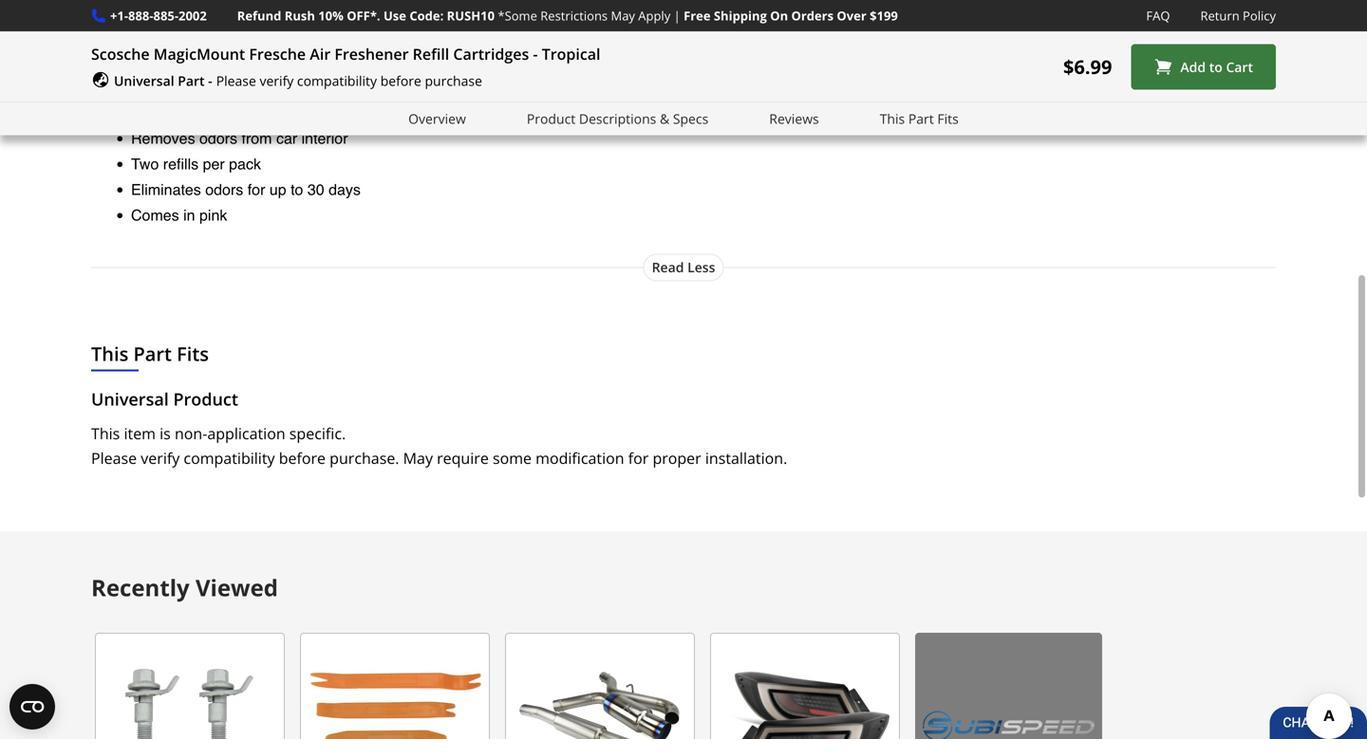 Task type: vqa. For each thing, say whether or not it's contained in the screenshot.
leftmost your
yes



Task type: describe. For each thing, give the bounding box(es) containing it.
universal part - please verify compatibility before purchase
[[114, 72, 482, 90]]

0 vertical spatial compatibility
[[297, 72, 377, 90]]

odors up per
[[199, 130, 237, 147]]

0 horizontal spatial refill
[[222, 79, 250, 96]]

recently
[[91, 572, 190, 603]]

1 vertical spatial freshener
[[154, 79, 218, 96]]

for inside this item is non-application specific. please verify compatibility before purchase. may require some modification for proper installation.
[[628, 448, 649, 468]]

to down this scosche air freshener refill effectively combats odors to keep your car interior smelling clean and fresh.
[[430, 79, 442, 96]]

viewed
[[196, 572, 278, 603]]

1 horizontal spatial verify
[[260, 72, 294, 90]]

to up purchase
[[481, 53, 494, 71]]

odors up purchase
[[439, 53, 477, 71]]

product descriptions & specs
[[527, 110, 709, 128]]

air freshener refill effectively combats odors to keep your areas smelling clean and fresh
[[131, 79, 724, 96]]

1 horizontal spatial part
[[178, 72, 205, 90]]

restrictions
[[541, 7, 608, 24]]

cartridges
[[453, 44, 529, 64]]

+1-888-885-2002
[[110, 7, 207, 24]]

rush10
[[447, 7, 495, 24]]

recently viewed
[[91, 572, 278, 603]]

1 horizontal spatial your
[[535, 53, 565, 71]]

30
[[308, 181, 324, 198]]

product descriptions & specs link
[[527, 108, 709, 130]]

tropical
[[542, 44, 601, 64]]

1 horizontal spatial air
[[310, 44, 331, 64]]

refill
[[413, 44, 449, 64]]

0 vertical spatial this part fits
[[880, 110, 959, 128]]

$199
[[870, 7, 898, 24]]

reviews
[[769, 110, 819, 128]]

0 horizontal spatial fits
[[177, 341, 209, 367]]

to inside removes odors from car interior two refills per pack eliminates odors for up to 30 days comes in pink
[[291, 181, 303, 198]]

up
[[270, 181, 286, 198]]

policy
[[1243, 7, 1276, 24]]

subispeed logo image
[[923, 708, 1095, 740]]

eliminates
[[131, 181, 201, 198]]

pack
[[229, 155, 261, 173]]

0 horizontal spatial -
[[208, 72, 212, 90]]

pink
[[199, 206, 227, 224]]

modification
[[536, 448, 624, 468]]

0 vertical spatial keep
[[498, 53, 531, 71]]

scofrpod2-2pkrp
[[296, 9, 419, 27]]

removes odors from car interior two refills per pack eliminates odors for up to 30 days comes in pink
[[131, 130, 361, 224]]

0 vertical spatial -
[[533, 44, 538, 64]]

product description
[[91, 6, 274, 32]]

non-
[[175, 423, 207, 444]]

0 horizontal spatial this part fits
[[91, 341, 209, 367]]

refund rush 10% off*. use code: rush10 *some restrictions may apply | free shipping on orders over $199
[[237, 7, 898, 24]]

less
[[688, 258, 715, 276]]

fresh.
[[775, 53, 813, 71]]

over
[[837, 7, 867, 24]]

add to cart
[[1181, 58, 1253, 76]]

this scosche air freshener refill effectively combats odors to keep your car interior smelling clean and fresh.
[[91, 53, 813, 71]]

888-
[[128, 7, 153, 24]]

off*.
[[347, 7, 380, 24]]

may inside this item is non-application specific. please verify compatibility before purchase. may require some modification for proper installation.
[[403, 448, 433, 468]]

faq
[[1146, 7, 1170, 24]]

use
[[384, 7, 406, 24]]

overview link
[[408, 108, 466, 130]]

please inside this item is non-application specific. please verify compatibility before purchase. may require some modification for proper installation.
[[91, 448, 137, 468]]

some
[[493, 448, 532, 468]]

purchase
[[425, 72, 482, 90]]

refills
[[163, 155, 199, 173]]

$6.99
[[1063, 54, 1112, 80]]

odors down refill
[[387, 79, 425, 96]]

magicmount
[[154, 44, 245, 64]]

to inside button
[[1209, 58, 1223, 76]]

1 vertical spatial effectively
[[254, 79, 322, 96]]

car inside removes odors from car interior two refills per pack eliminates odors for up to 30 days comes in pink
[[276, 130, 297, 147]]

product for product description
[[91, 6, 163, 32]]

1 horizontal spatial product
[[173, 388, 238, 411]]

read less
[[652, 258, 715, 276]]

freshener
[[335, 44, 409, 64]]

tomtb6090-sb02c 15-21 wrx & sti tomei expreme ti cat-back system, image
[[505, 633, 695, 740]]

days
[[329, 181, 361, 198]]

product for product descriptions & specs
[[527, 110, 576, 128]]

universal for universal part - please verify compatibility before purchase
[[114, 72, 174, 90]]

1 vertical spatial your
[[484, 79, 513, 96]]

reviews link
[[769, 108, 819, 130]]

on
[[770, 7, 788, 24]]

proper
[[653, 448, 701, 468]]

areas
[[517, 79, 556, 96]]

specific.
[[289, 423, 346, 444]]

add to cart button
[[1131, 44, 1276, 90]]

faq link
[[1146, 6, 1170, 26]]

interior inside removes odors from car interior two refills per pack eliminates odors for up to 30 days comes in pink
[[302, 130, 348, 147]]

1 horizontal spatial please
[[216, 72, 256, 90]]

scosche
[[91, 44, 150, 64]]

0 vertical spatial may
[[611, 7, 635, 24]]

return
[[1201, 7, 1240, 24]]

cart
[[1226, 58, 1253, 76]]

universal for universal product
[[91, 388, 169, 411]]

*some
[[498, 7, 537, 24]]

specs
[[673, 110, 709, 128]]

0 vertical spatial fits
[[938, 110, 959, 128]]

scofrpod2-
[[296, 9, 378, 27]]

before inside this item is non-application specific. please verify compatibility before purchase. may require some modification for proper installation.
[[279, 448, 326, 468]]

is
[[160, 423, 171, 444]]

1 vertical spatial combats
[[326, 79, 383, 96]]



Task type: locate. For each thing, give the bounding box(es) containing it.
&
[[660, 110, 670, 128]]

0 horizontal spatial may
[[403, 448, 433, 468]]

please
[[216, 72, 256, 90], [91, 448, 137, 468]]

orders
[[791, 7, 834, 24]]

1 vertical spatial interior
[[302, 130, 348, 147]]

removes
[[131, 130, 195, 147]]

purchase.
[[330, 448, 399, 468]]

1 horizontal spatial refill
[[274, 53, 301, 71]]

before down freshener
[[380, 72, 421, 90]]

0 vertical spatial part
[[178, 72, 205, 90]]

interior up the product descriptions & specs
[[594, 53, 641, 71]]

verify inside this item is non-application specific. please verify compatibility before purchase. may require some modification for proper installation.
[[141, 448, 180, 468]]

1 vertical spatial please
[[91, 448, 137, 468]]

1 vertical spatial part
[[909, 110, 934, 128]]

and up &
[[660, 79, 686, 96]]

fresh
[[690, 79, 724, 96]]

fits
[[938, 110, 959, 128], [177, 341, 209, 367]]

require
[[437, 448, 489, 468]]

885-
[[153, 7, 179, 24]]

0 horizontal spatial air
[[131, 79, 150, 96]]

1 vertical spatial before
[[279, 448, 326, 468]]

overview
[[408, 110, 466, 128]]

0 horizontal spatial part
[[133, 341, 172, 367]]

before
[[380, 72, 421, 90], [279, 448, 326, 468]]

2 horizontal spatial product
[[527, 110, 576, 128]]

may left apply
[[611, 7, 635, 24]]

before down specific.
[[279, 448, 326, 468]]

verify down fresche
[[260, 72, 294, 90]]

smelling up fresh
[[645, 53, 701, 71]]

car
[[569, 53, 590, 71], [276, 130, 297, 147]]

0 vertical spatial refill
[[274, 53, 301, 71]]

2 vertical spatial part
[[133, 341, 172, 367]]

this part fits link
[[880, 108, 959, 130]]

keep
[[498, 53, 531, 71], [447, 79, 480, 96]]

|
[[674, 7, 681, 24]]

car right from
[[276, 130, 297, 147]]

product down the areas
[[527, 110, 576, 128]]

0 horizontal spatial interior
[[302, 130, 348, 147]]

universal down scosche
[[114, 72, 174, 90]]

combats up air freshener refill effectively combats odors to keep your areas smelling clean and fresh
[[377, 53, 435, 71]]

1 horizontal spatial clean
[[705, 53, 741, 71]]

refill up universal part - please verify compatibility before purchase
[[274, 53, 301, 71]]

2002
[[179, 7, 207, 24]]

part
[[178, 72, 205, 90], [909, 110, 934, 128], [133, 341, 172, 367]]

product
[[91, 6, 163, 32], [527, 110, 576, 128], [173, 388, 238, 411]]

1 vertical spatial smelling
[[560, 79, 615, 96]]

shipping
[[714, 7, 767, 24]]

0 vertical spatial clean
[[705, 53, 741, 71]]

0 horizontal spatial keep
[[447, 79, 480, 96]]

this inside this item is non-application specific. please verify compatibility before purchase. may require some modification for proper installation.
[[91, 423, 120, 444]]

0 vertical spatial smelling
[[645, 53, 701, 71]]

installation.
[[705, 448, 787, 468]]

to right add at the right top
[[1209, 58, 1223, 76]]

1 horizontal spatial for
[[628, 448, 649, 468]]

your up the areas
[[535, 53, 565, 71]]

for left the proper
[[628, 448, 649, 468]]

refill
[[274, 53, 301, 71], [222, 79, 250, 96]]

1 vertical spatial car
[[276, 130, 297, 147]]

freshener down air
[[154, 79, 218, 96]]

0 horizontal spatial before
[[279, 448, 326, 468]]

refill down magicmount
[[222, 79, 250, 96]]

to right up
[[291, 181, 303, 198]]

interior up 30
[[302, 130, 348, 147]]

0 vertical spatial freshener
[[205, 53, 269, 71]]

car down restrictions
[[569, 53, 590, 71]]

10%
[[318, 7, 344, 24]]

and
[[745, 53, 771, 71], [660, 79, 686, 96]]

freshener
[[205, 53, 269, 71], [154, 79, 218, 96]]

0 vertical spatial product
[[91, 6, 163, 32]]

universal up the item
[[91, 388, 169, 411]]

your
[[535, 53, 565, 71], [484, 79, 513, 96]]

universal
[[114, 72, 174, 90], [91, 388, 169, 411]]

0 vertical spatial air
[[310, 44, 331, 64]]

clean
[[705, 53, 741, 71], [620, 79, 656, 96]]

your down the 'cartridges'
[[484, 79, 513, 96]]

- down magicmount
[[208, 72, 212, 90]]

effectively
[[306, 53, 373, 71], [254, 79, 322, 96]]

1 vertical spatial this part fits
[[91, 341, 209, 367]]

1 horizontal spatial and
[[745, 53, 771, 71]]

0 horizontal spatial please
[[91, 448, 137, 468]]

and left fresh.
[[745, 53, 771, 71]]

2 horizontal spatial part
[[909, 110, 934, 128]]

effectively down scofrpod2-
[[306, 53, 373, 71]]

1 horizontal spatial compatibility
[[297, 72, 377, 90]]

picture of alpharex luxx-series led tail lights - black smoke - 2022-2024 toyota gr86 / subaru brz image
[[710, 633, 900, 740]]

1 horizontal spatial before
[[380, 72, 421, 90]]

1 vertical spatial refill
[[222, 79, 250, 96]]

two
[[131, 155, 159, 173]]

interior
[[594, 53, 641, 71], [302, 130, 348, 147]]

application
[[207, 423, 285, 444]]

in
[[183, 206, 195, 224]]

from
[[242, 130, 272, 147]]

verify
[[260, 72, 294, 90], [141, 448, 180, 468]]

odors
[[439, 53, 477, 71], [387, 79, 425, 96], [199, 130, 237, 147], [205, 181, 243, 198]]

air down scosche
[[131, 79, 150, 96]]

for left up
[[248, 181, 265, 198]]

1 vertical spatial verify
[[141, 448, 180, 468]]

0 vertical spatial combats
[[377, 53, 435, 71]]

0 horizontal spatial clean
[[620, 79, 656, 96]]

0 vertical spatial for
[[248, 181, 265, 198]]

may left require
[[403, 448, 433, 468]]

smelling down "tropical"
[[560, 79, 615, 96]]

fresche
[[249, 44, 306, 64]]

clean up fresh
[[705, 53, 741, 71]]

product up non- on the left bottom of the page
[[173, 388, 238, 411]]

0 horizontal spatial for
[[248, 181, 265, 198]]

0 vertical spatial before
[[380, 72, 421, 90]]

+1-
[[110, 7, 128, 24]]

2pkrp
[[378, 9, 419, 27]]

keep down this scosche air freshener refill effectively combats odors to keep your car interior smelling clean and fresh.
[[447, 79, 480, 96]]

per
[[203, 155, 225, 173]]

this
[[91, 53, 120, 71], [880, 110, 905, 128], [91, 341, 128, 367], [91, 423, 120, 444]]

1 vertical spatial fits
[[177, 341, 209, 367]]

1 horizontal spatial may
[[611, 7, 635, 24]]

0 vertical spatial and
[[745, 53, 771, 71]]

for
[[248, 181, 265, 198], [628, 448, 649, 468]]

air
[[310, 44, 331, 64], [131, 79, 150, 96]]

return policy link
[[1201, 6, 1276, 26]]

1 vertical spatial clean
[[620, 79, 656, 96]]

- up the areas
[[533, 44, 538, 64]]

freshener right air
[[205, 53, 269, 71]]

apply
[[638, 7, 671, 24]]

keep up the areas
[[498, 53, 531, 71]]

combats
[[377, 53, 435, 71], [326, 79, 383, 96]]

0 horizontal spatial car
[[276, 130, 297, 147]]

product up scosche
[[91, 6, 163, 32]]

compatibility down application
[[184, 448, 275, 468]]

please down the item
[[91, 448, 137, 468]]

1 horizontal spatial fits
[[938, 110, 959, 128]]

0 vertical spatial car
[[569, 53, 590, 71]]

1 vertical spatial for
[[628, 448, 649, 468]]

0 horizontal spatial compatibility
[[184, 448, 275, 468]]

0 vertical spatial effectively
[[306, 53, 373, 71]]

scosche magicmount fresche air freshener refill cartridges - tropical
[[91, 44, 601, 64]]

1 vertical spatial compatibility
[[184, 448, 275, 468]]

scosche
[[124, 53, 180, 71]]

1 horizontal spatial interior
[[594, 53, 641, 71]]

1 vertical spatial may
[[403, 448, 433, 468]]

0 vertical spatial interior
[[594, 53, 641, 71]]

code:
[[410, 7, 444, 24]]

return policy
[[1201, 7, 1276, 24]]

effectively down fresche
[[254, 79, 322, 96]]

1 horizontal spatial keep
[[498, 53, 531, 71]]

-
[[533, 44, 538, 64], [208, 72, 212, 90]]

combats down scosche magicmount fresche air freshener refill cartridges - tropical
[[326, 79, 383, 96]]

please down magicmount
[[216, 72, 256, 90]]

read
[[652, 258, 684, 276]]

1 vertical spatial keep
[[447, 79, 480, 96]]

odors down per
[[205, 181, 243, 198]]

air
[[184, 53, 201, 71]]

universal product
[[91, 388, 238, 411]]

1 vertical spatial product
[[527, 110, 576, 128]]

gcsgcs-int-tool gcs interior trim panel tools - universal, image
[[300, 633, 490, 740]]

0 vertical spatial verify
[[260, 72, 294, 90]]

0 horizontal spatial smelling
[[560, 79, 615, 96]]

0 horizontal spatial product
[[91, 6, 163, 32]]

descriptions
[[579, 110, 656, 128]]

1 vertical spatial universal
[[91, 388, 169, 411]]

item
[[124, 423, 156, 444]]

1 horizontal spatial smelling
[[645, 53, 701, 71]]

0 horizontal spatial your
[[484, 79, 513, 96]]

1 horizontal spatial -
[[533, 44, 538, 64]]

1 vertical spatial air
[[131, 79, 150, 96]]

smelling
[[645, 53, 701, 71], [560, 79, 615, 96]]

add
[[1181, 58, 1206, 76]]

compatibility
[[297, 72, 377, 90], [184, 448, 275, 468]]

comes
[[131, 206, 179, 224]]

1 vertical spatial and
[[660, 79, 686, 96]]

refund
[[237, 7, 281, 24]]

1 horizontal spatial this part fits
[[880, 110, 959, 128]]

this item is non-application specific. please verify compatibility before purchase. may require some modification for proper installation.
[[91, 423, 787, 468]]

this part fits
[[880, 110, 959, 128], [91, 341, 209, 367]]

verify down is
[[141, 448, 180, 468]]

1 vertical spatial -
[[208, 72, 212, 90]]

for inside removes odors from car interior two refills per pack eliminates odors for up to 30 days comes in pink
[[248, 181, 265, 198]]

compatibility inside this item is non-application specific. please verify compatibility before purchase. may require some modification for proper installation.
[[184, 448, 275, 468]]

0 horizontal spatial verify
[[141, 448, 180, 468]]

1 horizontal spatial car
[[569, 53, 590, 71]]

spc81260 spc camber bolt kit front - 2015+ wrx / 2015+ sti, image
[[95, 633, 285, 740]]

to
[[481, 53, 494, 71], [1209, 58, 1223, 76], [430, 79, 442, 96], [291, 181, 303, 198]]

0 horizontal spatial and
[[660, 79, 686, 96]]

0 vertical spatial universal
[[114, 72, 174, 90]]

air up universal part - please verify compatibility before purchase
[[310, 44, 331, 64]]

rush
[[285, 7, 315, 24]]

2 vertical spatial product
[[173, 388, 238, 411]]

description
[[168, 6, 274, 32]]

0 vertical spatial please
[[216, 72, 256, 90]]

clean up descriptions at top left
[[620, 79, 656, 96]]

+1-888-885-2002 link
[[110, 6, 207, 26]]

open widget image
[[9, 685, 55, 730]]

0 vertical spatial your
[[535, 53, 565, 71]]

compatibility down scosche magicmount fresche air freshener refill cartridges - tropical
[[297, 72, 377, 90]]

free
[[684, 7, 711, 24]]



